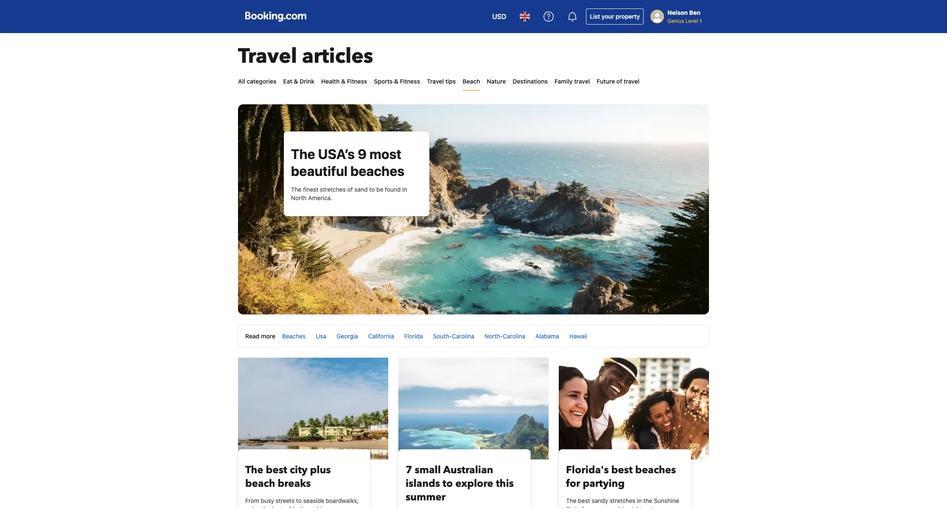 Task type: vqa. For each thing, say whether or not it's contained in the screenshot.
Next icon
no



Task type: locate. For each thing, give the bounding box(es) containing it.
north-carolina
[[485, 333, 525, 340]]

2 carolina from the left
[[503, 333, 525, 340]]

carolina left north-
[[452, 333, 474, 340]]

beaches up sunshine
[[635, 464, 676, 478]]

beaches right more at bottom
[[282, 333, 306, 340]]

1 horizontal spatial travel
[[624, 78, 640, 85]]

carolina left alabama
[[503, 333, 525, 340]]

the up from
[[245, 464, 263, 478]]

stretches
[[320, 186, 346, 193], [610, 497, 636, 504]]

2 vertical spatial beaches
[[635, 464, 676, 478]]

health & fitness link
[[321, 73, 367, 90]]

to up both
[[296, 497, 302, 504]]

0 horizontal spatial stretches
[[320, 186, 346, 193]]

read
[[245, 333, 259, 340]]

1 vertical spatial for
[[582, 506, 590, 508]]

fitness for health & fitness
[[347, 78, 367, 85]]

1 horizontal spatial carolina
[[503, 333, 525, 340]]

1 vertical spatial the
[[262, 506, 270, 508]]

eat
[[283, 78, 292, 85]]

this
[[496, 477, 514, 491]]

best inside 'from busy streets to seaside boardwalks, enjoy the best of both worlds.'
[[272, 506, 284, 508]]

stretches inside "the best sandy stretches in the sunshine state for a memorable night out."
[[610, 497, 636, 504]]

2 & from the left
[[341, 78, 345, 85]]

for up the "state"
[[566, 477, 580, 491]]

nature link
[[487, 73, 506, 90]]

the for the best city plus beach breaks
[[245, 464, 263, 478]]

for left a
[[582, 506, 590, 508]]

of inside 'from busy streets to seaside boardwalks, enjoy the best of both worlds.'
[[286, 506, 291, 508]]

1 travel from the left
[[574, 78, 590, 85]]

in up "night"
[[637, 497, 642, 504]]

australian
[[443, 464, 493, 478]]

2 horizontal spatial beaches
[[635, 464, 676, 478]]

hawaii
[[569, 333, 587, 340]]

0 vertical spatial beaches
[[350, 163, 405, 179]]

1 horizontal spatial travel
[[427, 78, 444, 85]]

0 horizontal spatial of
[[286, 506, 291, 508]]

travel
[[238, 42, 297, 70], [427, 78, 444, 85]]

of left the sand
[[347, 186, 353, 193]]

travel right family
[[574, 78, 590, 85]]

florida's best beaches for partying link
[[566, 464, 684, 491]]

1 horizontal spatial in
[[637, 497, 642, 504]]

in inside the finest stretches of sand to be found in north america.
[[402, 186, 407, 193]]

stretches up memorable
[[610, 497, 636, 504]]

0 horizontal spatial for
[[566, 477, 580, 491]]

future
[[597, 78, 615, 85]]

7
[[406, 464, 412, 478]]

usa link
[[316, 333, 326, 340]]

& for sports
[[394, 78, 398, 85]]

1 horizontal spatial beaches
[[350, 163, 405, 179]]

the
[[291, 146, 315, 162], [291, 186, 302, 193], [245, 464, 263, 478], [566, 497, 577, 504]]

& right the sports
[[394, 78, 398, 85]]

&
[[294, 78, 298, 85], [341, 78, 345, 85], [394, 78, 398, 85]]

the inside "the best sandy stretches in the sunshine state for a memorable night out."
[[566, 497, 577, 504]]

travel tips link
[[427, 73, 456, 90]]

best down streets
[[272, 506, 284, 508]]

2 horizontal spatial &
[[394, 78, 398, 85]]

1 & from the left
[[294, 78, 298, 85]]

0 horizontal spatial in
[[402, 186, 407, 193]]

2 horizontal spatial of
[[617, 78, 622, 85]]

the down busy
[[262, 506, 270, 508]]

0 vertical spatial for
[[566, 477, 580, 491]]

2 fitness from the left
[[400, 78, 420, 85]]

1 vertical spatial stretches
[[610, 497, 636, 504]]

0 horizontal spatial carolina
[[452, 333, 474, 340]]

2 vertical spatial to
[[296, 497, 302, 504]]

for
[[566, 477, 580, 491], [582, 506, 590, 508]]

the inside the finest stretches of sand to be found in north america.
[[291, 186, 302, 193]]

stretches inside the finest stretches of sand to be found in north america.
[[320, 186, 346, 193]]

from busy streets to seaside boardwalks, enjoy the best of both worlds.
[[245, 497, 359, 508]]

list
[[590, 13, 600, 20]]

the best city plus beach breaks link
[[245, 464, 363, 491]]

1 horizontal spatial fitness
[[400, 78, 420, 85]]

in right found
[[402, 186, 407, 193]]

destinations
[[513, 78, 548, 85]]

travel
[[574, 78, 590, 85], [624, 78, 640, 85]]

small
[[415, 464, 441, 478]]

south-
[[433, 333, 452, 340]]

0 horizontal spatial travel
[[574, 78, 590, 85]]

best
[[266, 464, 287, 478], [611, 464, 633, 478], [578, 497, 590, 504], [272, 506, 284, 508]]

of down streets
[[286, 506, 291, 508]]

1 vertical spatial of
[[347, 186, 353, 193]]

3 & from the left
[[394, 78, 398, 85]]

& for health
[[341, 78, 345, 85]]

stretches up america.
[[320, 186, 346, 193]]

the finest stretches of sand to be found in north america.
[[291, 186, 407, 202]]

1 carolina from the left
[[452, 333, 474, 340]]

eat & drink
[[283, 78, 315, 85]]

1 horizontal spatial to
[[369, 186, 375, 193]]

best left city
[[266, 464, 287, 478]]

1 horizontal spatial stretches
[[610, 497, 636, 504]]

0 vertical spatial of
[[617, 78, 622, 85]]

booking.com online hotel reservations image
[[245, 11, 306, 22]]

1 vertical spatial travel
[[427, 78, 444, 85]]

best up "the best sandy stretches in the sunshine state for a memorable night out."
[[611, 464, 633, 478]]

the up north
[[291, 186, 302, 193]]

future of travel
[[597, 78, 640, 85]]

0 vertical spatial travel
[[238, 42, 297, 70]]

travel for travel tips
[[427, 78, 444, 85]]

1 horizontal spatial of
[[347, 186, 353, 193]]

beautiful
[[291, 163, 348, 179]]

carolina for south-
[[452, 333, 474, 340]]

the up beautiful
[[291, 146, 315, 162]]

of
[[617, 78, 622, 85], [347, 186, 353, 193], [286, 506, 291, 508]]

2 horizontal spatial to
[[443, 477, 453, 491]]

& right eat
[[294, 78, 298, 85]]

destinations link
[[513, 73, 548, 90]]

nature
[[487, 78, 506, 85]]

0 horizontal spatial fitness
[[347, 78, 367, 85]]

florida's best beaches for partying
[[566, 464, 676, 491]]

the for the finest stretches of sand to be found in north america.
[[291, 186, 302, 193]]

the inside the best city plus beach breaks
[[245, 464, 263, 478]]

fitness left the sports
[[347, 78, 367, 85]]

the
[[644, 497, 652, 504], [262, 506, 270, 508]]

0 vertical spatial stretches
[[320, 186, 346, 193]]

beach link
[[463, 73, 480, 90]]

south-carolina link
[[433, 333, 474, 340]]

0 vertical spatial the
[[644, 497, 652, 504]]

best inside the best city plus beach breaks
[[266, 464, 287, 478]]

& inside eat & drink link
[[294, 78, 298, 85]]

travel right future
[[624, 78, 640, 85]]

to left be
[[369, 186, 375, 193]]

beaches up be
[[350, 163, 405, 179]]

georgia link
[[337, 333, 358, 340]]

1 horizontal spatial for
[[582, 506, 590, 508]]

2 travel from the left
[[624, 78, 640, 85]]

alabama link
[[536, 333, 559, 340]]

1 vertical spatial in
[[637, 497, 642, 504]]

fitness for sports & fitness
[[400, 78, 420, 85]]

0 horizontal spatial &
[[294, 78, 298, 85]]

0 horizontal spatial to
[[296, 497, 302, 504]]

1 vertical spatial to
[[443, 477, 453, 491]]

1 horizontal spatial &
[[341, 78, 345, 85]]

best inside "the best sandy stretches in the sunshine state for a memorable night out."
[[578, 497, 590, 504]]

in inside "the best sandy stretches in the sunshine state for a memorable night out."
[[637, 497, 642, 504]]

the up the "state"
[[566, 497, 577, 504]]

fitness right the sports
[[400, 78, 420, 85]]

california link
[[368, 333, 394, 340]]

beach
[[245, 477, 275, 491]]

travel left tips
[[427, 78, 444, 85]]

categories
[[247, 78, 276, 85]]

& right health in the top of the page
[[341, 78, 345, 85]]

0 vertical spatial to
[[369, 186, 375, 193]]

travel up categories
[[238, 42, 297, 70]]

tips
[[445, 78, 456, 85]]

0 horizontal spatial the
[[262, 506, 270, 508]]

best for beaches
[[611, 464, 633, 478]]

of right future
[[617, 78, 622, 85]]

the for the best sandy stretches in the sunshine state for a memorable night out.
[[566, 497, 577, 504]]

1 fitness from the left
[[347, 78, 367, 85]]

all categories link
[[238, 73, 276, 90]]

& inside the sports & fitness link
[[394, 78, 398, 85]]

2 vertical spatial of
[[286, 506, 291, 508]]

0 vertical spatial in
[[402, 186, 407, 193]]

beaches
[[350, 163, 405, 179], [282, 333, 306, 340], [635, 464, 676, 478]]

best up the "state"
[[578, 497, 590, 504]]

& inside health & fitness link
[[341, 78, 345, 85]]

sports
[[374, 78, 393, 85]]

level
[[686, 18, 698, 24]]

the inside the usa's 9 most beautiful beaches
[[291, 146, 315, 162]]

to inside '7 small australian islands to explore this summer'
[[443, 477, 453, 491]]

0 horizontal spatial travel
[[238, 42, 297, 70]]

1 horizontal spatial the
[[644, 497, 652, 504]]

best inside florida's best beaches for partying
[[611, 464, 633, 478]]

to
[[369, 186, 375, 193], [443, 477, 453, 491], [296, 497, 302, 504]]

to right small
[[443, 477, 453, 491]]

the up out.
[[644, 497, 652, 504]]

in
[[402, 186, 407, 193], [637, 497, 642, 504]]

travel articles
[[238, 42, 373, 70]]

the inside 'from busy streets to seaside boardwalks, enjoy the best of both worlds.'
[[262, 506, 270, 508]]

0 horizontal spatial beaches
[[282, 333, 306, 340]]

health
[[321, 78, 340, 85]]

travel inside "future of travel" link
[[624, 78, 640, 85]]



Task type: describe. For each thing, give the bounding box(es) containing it.
night
[[629, 506, 642, 508]]

carolina for north-
[[503, 333, 525, 340]]

usa's
[[318, 146, 355, 162]]

partying
[[583, 477, 625, 491]]

best for sandy
[[578, 497, 590, 504]]

family travel link
[[555, 73, 590, 90]]

a
[[591, 506, 595, 508]]

usd button
[[487, 6, 512, 27]]

beaches inside florida's best beaches for partying
[[635, 464, 676, 478]]

more
[[261, 333, 275, 340]]

beaches link
[[282, 333, 306, 340]]

read more
[[245, 333, 275, 340]]

enjoy
[[245, 506, 260, 508]]

drink
[[300, 78, 315, 85]]

sports & fitness
[[374, 78, 420, 85]]

your
[[602, 13, 614, 20]]

7 small australian islands to explore this summer link
[[406, 464, 524, 505]]

boardwalks,
[[326, 497, 359, 504]]

for inside florida's best beaches for partying
[[566, 477, 580, 491]]

busy
[[261, 497, 274, 504]]

found
[[385, 186, 401, 193]]

from
[[245, 497, 259, 504]]

7 small australian islands to explore this summer
[[406, 464, 514, 505]]

for inside "the best sandy stretches in the sunshine state for a memorable night out."
[[582, 506, 590, 508]]

1 vertical spatial beaches
[[282, 333, 306, 340]]

islands
[[406, 477, 440, 491]]

usa
[[316, 333, 326, 340]]

florida
[[404, 333, 423, 340]]

property
[[616, 13, 640, 20]]

articles
[[302, 42, 373, 70]]

nelson
[[668, 9, 688, 16]]

out.
[[644, 506, 655, 508]]

hawaii link
[[569, 333, 587, 340]]

genius
[[668, 18, 684, 24]]

travel inside family travel link
[[574, 78, 590, 85]]

state
[[566, 506, 581, 508]]

sunshine
[[654, 497, 679, 504]]

travel tips
[[427, 78, 456, 85]]

of inside the finest stretches of sand to be found in north america.
[[347, 186, 353, 193]]

sports & fitness link
[[374, 73, 420, 90]]

family
[[555, 78, 573, 85]]

california
[[368, 333, 394, 340]]

america.
[[308, 195, 332, 202]]

to inside the finest stretches of sand to be found in north america.
[[369, 186, 375, 193]]

nelson ben genius level 1
[[668, 9, 702, 24]]

the usa's 9 most beautiful beaches
[[291, 146, 405, 179]]

georgia
[[337, 333, 358, 340]]

worlds.
[[307, 506, 327, 508]]

north
[[291, 195, 307, 202]]

plus
[[310, 464, 331, 478]]

most
[[370, 146, 402, 162]]

seaside
[[303, 497, 324, 504]]

the inside "the best sandy stretches in the sunshine state for a memorable night out."
[[644, 497, 652, 504]]

sand
[[355, 186, 368, 193]]

breaks
[[278, 477, 311, 491]]

ben
[[689, 9, 701, 16]]

the usa's 9 most beautiful beaches link
[[291, 146, 405, 179]]

9
[[358, 146, 367, 162]]

florida link
[[404, 333, 423, 340]]

summer
[[406, 491, 446, 505]]

& for eat
[[294, 78, 298, 85]]

city
[[290, 464, 308, 478]]

north-
[[485, 333, 503, 340]]

the for the usa's 9 most beautiful beaches
[[291, 146, 315, 162]]

sandy
[[592, 497, 608, 504]]

all
[[238, 78, 245, 85]]

health & fitness
[[321, 78, 367, 85]]

beach
[[463, 78, 480, 85]]

usd
[[492, 13, 506, 21]]

best for city
[[266, 464, 287, 478]]

beaches inside the usa's 9 most beautiful beaches
[[350, 163, 405, 179]]

eat & drink link
[[283, 73, 315, 90]]

north-carolina link
[[485, 333, 525, 340]]

streets
[[276, 497, 295, 504]]

the best city plus beach breaks
[[245, 464, 331, 491]]

list your property
[[590, 13, 640, 20]]

finest
[[303, 186, 318, 193]]

the best sandy stretches in the sunshine state for a memorable night out.
[[566, 497, 679, 508]]

alabama
[[536, 333, 559, 340]]

travel for travel articles
[[238, 42, 297, 70]]

memorable
[[596, 506, 627, 508]]

explore
[[455, 477, 493, 491]]

future of travel link
[[597, 73, 640, 90]]

be
[[376, 186, 383, 193]]

family travel
[[555, 78, 590, 85]]

to inside 'from busy streets to seaside boardwalks, enjoy the best of both worlds.'
[[296, 497, 302, 504]]

1
[[700, 18, 702, 24]]



